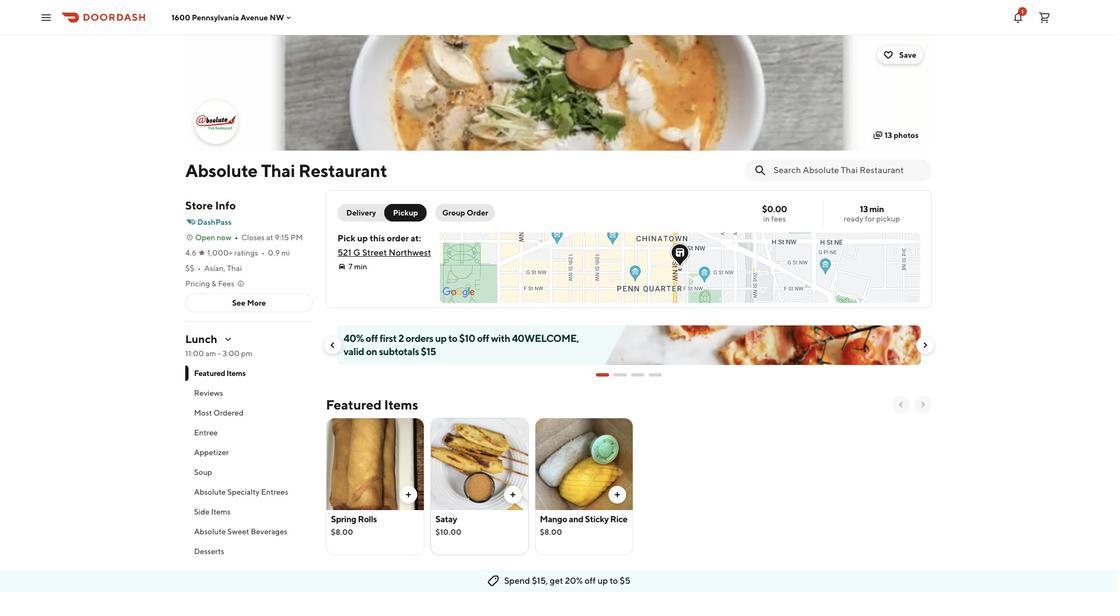 Task type: describe. For each thing, give the bounding box(es) containing it.
pricing & fees button
[[185, 278, 246, 289]]

4.6
[[185, 249, 197, 257]]

0 horizontal spatial featured
[[194, 369, 225, 378]]

featured inside heading
[[326, 397, 382, 413]]

group order button
[[436, 204, 495, 222]]

see more
[[232, 299, 266, 308]]

$15
[[421, 346, 436, 358]]

&
[[212, 279, 217, 288]]

absolute for absolute specialty entrees
[[194, 488, 226, 497]]

nw
[[270, 13, 284, 22]]

absolute specialty entrees button
[[185, 482, 313, 502]]

$10.00
[[436, 528, 462, 537]]

first
[[380, 333, 397, 344]]

order
[[387, 233, 409, 244]]

1600 pennsylvania avenue nw button
[[172, 13, 293, 22]]

$5
[[620, 576, 631, 586]]

$0.00
[[763, 204, 788, 215]]

lunch
[[185, 333, 217, 345]]

1 horizontal spatial off
[[477, 333, 490, 344]]

1 vertical spatial reviews
[[326, 568, 371, 582]]

absolute for absolute sweet beverages
[[194, 528, 226, 536]]

notification bell image
[[1012, 11, 1025, 24]]

1 horizontal spatial featured items
[[326, 397, 418, 413]]

sticky
[[585, 514, 609, 525]]

40% off first 2 orders up to $10 off with 40welcome, valid on subtotals $15
[[344, 333, 579, 358]]

this
[[370, 233, 385, 244]]

reviews inside button
[[194, 389, 223, 398]]

521 g street northwest link
[[338, 248, 431, 258]]

pennsylvania
[[192, 13, 239, 22]]

side items
[[194, 508, 231, 517]]

open now
[[195, 233, 232, 242]]

1 vertical spatial •
[[262, 249, 265, 257]]

next button of carousel image
[[921, 341, 930, 350]]

more
[[247, 299, 266, 308]]

valid
[[344, 346, 364, 358]]

satay
[[436, 514, 457, 525]]

at
[[266, 233, 273, 242]]

menus image
[[224, 335, 233, 344]]

info
[[215, 199, 236, 212]]

13 for min
[[860, 204, 868, 215]]

11:00
[[185, 349, 204, 358]]

group order
[[443, 208, 489, 217]]

in
[[764, 215, 770, 223]]

desserts button
[[185, 542, 313, 562]]

13 photos button
[[868, 127, 926, 144]]

see
[[232, 299, 246, 308]]

7 min
[[349, 262, 367, 271]]

min for 7
[[354, 262, 367, 271]]

40welcome,
[[512, 333, 579, 344]]

open menu image
[[40, 11, 53, 24]]

2
[[399, 333, 404, 344]]

1,000+
[[208, 249, 233, 257]]

up inside pick up this order at: 521 g street northwest
[[357, 233, 368, 244]]

pickup
[[877, 215, 901, 223]]

0.9 mi
[[268, 249, 290, 257]]

$8.00 inside spring rolls $8.00
[[331, 528, 353, 537]]

add item to cart image
[[404, 491, 413, 499]]

0.9
[[268, 249, 280, 257]]

0 horizontal spatial •
[[198, 264, 201, 273]]

reviews button
[[185, 383, 313, 403]]

next button of carousel image
[[919, 400, 928, 409]]

Pickup radio
[[385, 204, 427, 222]]

0 vertical spatial •
[[235, 233, 238, 242]]

$8.00 inside mango and sticky rice $8.00
[[540, 528, 562, 537]]

1
[[1022, 8, 1024, 15]]

see more button
[[186, 294, 312, 312]]

dashpass
[[197, 218, 232, 227]]

-
[[218, 349, 221, 358]]

group
[[443, 208, 466, 217]]

$0.00 in fees
[[763, 204, 788, 223]]

3:00
[[223, 349, 240, 358]]

40%
[[344, 333, 364, 344]]

open
[[195, 233, 215, 242]]

most ordered button
[[185, 403, 313, 423]]

most ordered
[[194, 409, 244, 418]]

rolls
[[358, 514, 377, 525]]

pm
[[291, 233, 303, 242]]

reviews link
[[326, 568, 371, 582]]

spring rolls image
[[327, 418, 424, 511]]

9:15
[[275, 233, 289, 242]]

to for $10
[[449, 333, 458, 344]]

items inside button
[[211, 508, 231, 517]]

absolute thai restaurant
[[185, 160, 387, 181]]

save button
[[878, 46, 924, 64]]

add item to cart image for mango and sticky rice
[[613, 491, 622, 499]]

soup
[[194, 468, 212, 477]]

entree button
[[185, 423, 313, 443]]

for
[[866, 215, 875, 223]]

store
[[185, 199, 213, 212]]

absolute sweet beverages
[[194, 528, 288, 536]]

$$
[[185, 264, 194, 273]]

and
[[569, 514, 584, 525]]

desserts
[[194, 547, 224, 556]]

521
[[338, 248, 352, 258]]



Task type: locate. For each thing, give the bounding box(es) containing it.
items down '3:00'
[[227, 369, 246, 378]]

0 vertical spatial thai
[[261, 160, 295, 181]]

entree
[[194, 429, 218, 437]]

13
[[885, 131, 893, 140], [860, 204, 868, 215]]

0 horizontal spatial featured items
[[194, 369, 246, 378]]

$10
[[459, 333, 476, 344]]

20%
[[565, 576, 583, 586]]

items down the subtotals at the bottom left
[[384, 397, 418, 413]]

now
[[217, 233, 232, 242]]

restaurant
[[299, 160, 387, 181]]

featured items
[[194, 369, 246, 378], [326, 397, 418, 413]]

2 horizontal spatial up
[[598, 576, 608, 586]]

on
[[366, 346, 377, 358]]

reviews down spring rolls $8.00
[[326, 568, 371, 582]]

items
[[227, 369, 246, 378], [384, 397, 418, 413], [211, 508, 231, 517]]

to inside 40% off first 2 orders up to $10 off with 40welcome, valid on subtotals $15
[[449, 333, 458, 344]]

min inside 13 min ready for pickup
[[870, 204, 885, 215]]

1 horizontal spatial min
[[870, 204, 885, 215]]

1 vertical spatial thai
[[227, 264, 242, 273]]

to left $10
[[449, 333, 458, 344]]

1 horizontal spatial add item to cart image
[[613, 491, 622, 499]]

featured items down on
[[326, 397, 418, 413]]

specialty
[[227, 488, 260, 497]]

mango and sticky rice image
[[536, 418, 633, 511]]

absolute up info
[[185, 160, 258, 181]]

fees
[[218, 279, 235, 288]]

0 horizontal spatial min
[[354, 262, 367, 271]]

1 horizontal spatial $8.00
[[540, 528, 562, 537]]

$15,
[[532, 576, 548, 586]]

pricing & fees
[[185, 279, 235, 288]]

0 vertical spatial items
[[227, 369, 246, 378]]

1 add item to cart image from the left
[[509, 491, 518, 499]]

$8.00 down spring
[[331, 528, 353, 537]]

reviews up most
[[194, 389, 223, 398]]

previous button of carousel image left the 'valid'
[[328, 341, 337, 350]]

0 vertical spatial min
[[870, 204, 885, 215]]

Item Search search field
[[774, 164, 924, 177]]

mi
[[282, 249, 290, 257]]

spring
[[331, 514, 357, 525]]

save
[[900, 51, 917, 59]]

rice
[[611, 514, 628, 525]]

order
[[467, 208, 489, 217]]

min for 13
[[870, 204, 885, 215]]

1 vertical spatial featured
[[326, 397, 382, 413]]

get
[[550, 576, 564, 586]]

off right 20%
[[585, 576, 596, 586]]

add item to cart image
[[509, 491, 518, 499], [613, 491, 622, 499]]

pm
[[241, 349, 253, 358]]

absolute up desserts
[[194, 528, 226, 536]]

northwest
[[389, 248, 431, 258]]

g
[[353, 248, 361, 258]]

powered by google image
[[443, 287, 475, 298]]

0 vertical spatial reviews
[[194, 389, 223, 398]]

featured down the 'valid'
[[326, 397, 382, 413]]

featured down am in the left of the page
[[194, 369, 225, 378]]

1 $8.00 from the left
[[331, 528, 353, 537]]

spend $15, get 20% off up to $5
[[505, 576, 631, 586]]

up for spend
[[598, 576, 608, 586]]

1,000+ ratings •
[[208, 249, 265, 257]]

0 horizontal spatial to
[[449, 333, 458, 344]]

$8.00 down mango
[[540, 528, 562, 537]]

0 horizontal spatial add item to cart image
[[509, 491, 518, 499]]

with
[[491, 333, 510, 344]]

photos
[[894, 131, 919, 140]]

1 horizontal spatial featured
[[326, 397, 382, 413]]

ratings
[[234, 249, 258, 257]]

off up on
[[366, 333, 378, 344]]

absolute for absolute thai restaurant
[[185, 160, 258, 181]]

min
[[870, 204, 885, 215], [354, 262, 367, 271]]

0 horizontal spatial previous button of carousel image
[[328, 341, 337, 350]]

1 horizontal spatial thai
[[261, 160, 295, 181]]

appetizer button
[[185, 443, 313, 463]]

spring rolls $8.00
[[331, 514, 377, 537]]

1 horizontal spatial •
[[235, 233, 238, 242]]

select promotional banner element
[[596, 365, 662, 385]]

•
[[235, 233, 238, 242], [262, 249, 265, 257], [198, 264, 201, 273]]

0 horizontal spatial $8.00
[[331, 528, 353, 537]]

• left 0.9
[[262, 249, 265, 257]]

absolute thai restaurant image
[[185, 35, 932, 151], [195, 101, 237, 143]]

add item to cart image for satay
[[509, 491, 518, 499]]

1600
[[172, 13, 190, 22]]

to left $5
[[610, 576, 618, 586]]

0 horizontal spatial 13
[[860, 204, 868, 215]]

1 horizontal spatial to
[[610, 576, 618, 586]]

absolute up side items at bottom
[[194, 488, 226, 497]]

mango
[[540, 514, 568, 525]]

1 horizontal spatial 13
[[885, 131, 893, 140]]

$8.00
[[331, 528, 353, 537], [540, 528, 562, 537]]

1 vertical spatial featured items
[[326, 397, 418, 413]]

store info
[[185, 199, 236, 212]]

previous button of carousel image
[[328, 341, 337, 350], [897, 400, 906, 409]]

up for 40%
[[435, 333, 447, 344]]

up inside 40% off first 2 orders up to $10 off with 40welcome, valid on subtotals $15
[[435, 333, 447, 344]]

Delivery radio
[[338, 204, 392, 222]]

2 horizontal spatial •
[[262, 249, 265, 257]]

featured
[[194, 369, 225, 378], [326, 397, 382, 413]]

side
[[194, 508, 210, 517]]

1 vertical spatial up
[[435, 333, 447, 344]]

0 horizontal spatial reviews
[[194, 389, 223, 398]]

asian,
[[204, 264, 226, 273]]

0 horizontal spatial off
[[366, 333, 378, 344]]

previous button of carousel image left next button of carousel icon
[[897, 400, 906, 409]]

13 for photos
[[885, 131, 893, 140]]

up left $5
[[598, 576, 608, 586]]

0 vertical spatial to
[[449, 333, 458, 344]]

order methods option group
[[338, 204, 427, 222]]

0 vertical spatial featured
[[194, 369, 225, 378]]

street
[[362, 248, 387, 258]]

items right side
[[211, 508, 231, 517]]

13 left pickup
[[860, 204, 868, 215]]

1 vertical spatial previous button of carousel image
[[897, 400, 906, 409]]

2 vertical spatial up
[[598, 576, 608, 586]]

most
[[194, 409, 212, 418]]

1 vertical spatial 13
[[860, 204, 868, 215]]

2 add item to cart image from the left
[[613, 491, 622, 499]]

absolute sweet beverages button
[[185, 522, 313, 542]]

appetizer
[[194, 448, 229, 457]]

13 inside 13 min ready for pickup
[[860, 204, 868, 215]]

featured items heading
[[326, 396, 418, 414]]

items inside heading
[[384, 397, 418, 413]]

1 vertical spatial to
[[610, 576, 618, 586]]

0 horizontal spatial up
[[357, 233, 368, 244]]

• right now
[[235, 233, 238, 242]]

absolute
[[185, 160, 258, 181], [194, 488, 226, 497], [194, 528, 226, 536]]

13 min ready for pickup
[[844, 204, 901, 223]]

1 vertical spatial items
[[384, 397, 418, 413]]

map region
[[327, 111, 1031, 393]]

reviews
[[194, 389, 223, 398], [326, 568, 371, 582]]

2 $8.00 from the left
[[540, 528, 562, 537]]

min right ready
[[870, 204, 885, 215]]

beverages
[[251, 528, 288, 536]]

off
[[366, 333, 378, 344], [477, 333, 490, 344], [585, 576, 596, 586]]

featured items down -
[[194, 369, 246, 378]]

am
[[206, 349, 216, 358]]

satay image
[[431, 418, 529, 511]]

2 vertical spatial absolute
[[194, 528, 226, 536]]

0 vertical spatial previous button of carousel image
[[328, 341, 337, 350]]

min right "7"
[[354, 262, 367, 271]]

fees
[[772, 215, 786, 223]]

• right $$
[[198, 264, 201, 273]]

thai
[[261, 160, 295, 181], [227, 264, 242, 273]]

to for $5
[[610, 576, 618, 586]]

13 left photos
[[885, 131, 893, 140]]

mango and sticky rice $8.00
[[540, 514, 628, 537]]

0 vertical spatial featured items
[[194, 369, 246, 378]]

13 inside button
[[885, 131, 893, 140]]

off right $10
[[477, 333, 490, 344]]

soup button
[[185, 463, 313, 482]]

absolute specialty entrees
[[194, 488, 288, 497]]

subtotals
[[379, 346, 419, 358]]

1 horizontal spatial previous button of carousel image
[[897, 400, 906, 409]]

orders
[[406, 333, 434, 344]]

• closes at 9:15 pm
[[235, 233, 303, 242]]

0 vertical spatial absolute
[[185, 160, 258, 181]]

2 horizontal spatial off
[[585, 576, 596, 586]]

0 horizontal spatial thai
[[227, 264, 242, 273]]

1 horizontal spatial up
[[435, 333, 447, 344]]

1 vertical spatial absolute
[[194, 488, 226, 497]]

2 vertical spatial •
[[198, 264, 201, 273]]

0 vertical spatial 13
[[885, 131, 893, 140]]

entrees
[[261, 488, 288, 497]]

pick up this order at: 521 g street northwest
[[338, 233, 431, 258]]

11:00 am - 3:00 pm
[[185, 349, 253, 358]]

sweet
[[227, 528, 249, 536]]

0 items, open order cart image
[[1039, 11, 1052, 24]]

delivery
[[347, 208, 376, 217]]

1 horizontal spatial reviews
[[326, 568, 371, 582]]

0 vertical spatial up
[[357, 233, 368, 244]]

2 vertical spatial items
[[211, 508, 231, 517]]

1 vertical spatial min
[[354, 262, 367, 271]]

up up '$15'
[[435, 333, 447, 344]]

up left 'this'
[[357, 233, 368, 244]]



Task type: vqa. For each thing, say whether or not it's contained in the screenshot.
second Add item to cart icon
yes



